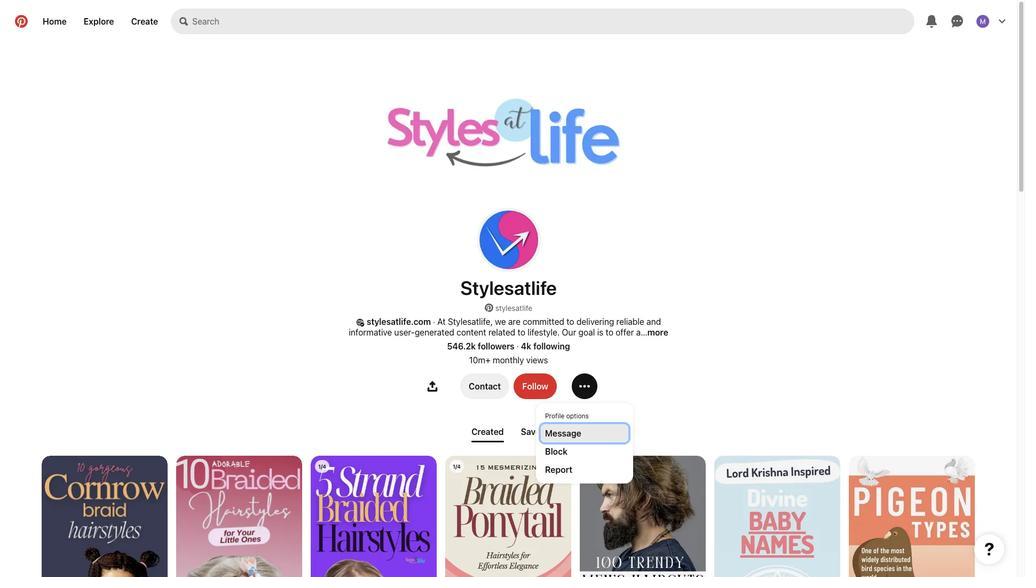 Task type: locate. For each thing, give the bounding box(es) containing it.
1 horizontal spatial ·
[[517, 342, 519, 351]]

monthly
[[493, 355, 524, 365]]

following
[[534, 341, 570, 351]]

created link
[[468, 423, 508, 441]]

block
[[546, 447, 568, 456]]

0 horizontal spatial ·
[[433, 317, 436, 326]]

list
[[0, 456, 1018, 577]]

·
[[433, 317, 436, 326], [517, 342, 519, 351]]

home link
[[34, 9, 75, 34]]

profile options
[[546, 412, 589, 420]]

stylesatlife
[[461, 276, 557, 299]]

· left 4k
[[517, 342, 519, 351]]

2 horizontal spatial to
[[606, 327, 614, 337]]

stylesatlife.com link
[[367, 317, 431, 326]]

to right the is
[[606, 327, 614, 337]]

user-
[[395, 327, 415, 337]]

to up our
[[567, 317, 575, 326]]

delivering
[[577, 317, 615, 326]]

our
[[562, 327, 577, 337]]

views
[[527, 355, 548, 365]]

search icon image
[[180, 17, 188, 26]]

are
[[509, 317, 521, 326]]

related
[[489, 327, 516, 337]]

stylesatlife.com ·
[[367, 317, 436, 326]]

explore
[[84, 17, 114, 26]]

to down are
[[518, 327, 526, 337]]

explore the world of delightful braids for kids with our curated collection of 10 charming hairstyles. from playful pigtails to cute braided buns, discover easy and adorable options to make your little one's hair a stylish statement. get inspired and create magical moments with these sweet and kid-friendly braided looks! image
[[176, 456, 302, 577]]

pinterest image
[[485, 303, 494, 312]]

create
[[131, 17, 158, 26]]

546.2k
[[447, 341, 476, 351]]

· left at at the left bottom
[[433, 317, 436, 326]]

more
[[648, 327, 669, 337]]

at stylesatlife, we are committed to delivering reliable and informative user-generated content related to lifestyle. our goal is to offer a…
[[349, 317, 662, 337]]

saved link
[[517, 423, 550, 441]]

stylesatlife.com
[[367, 317, 431, 326]]

whether you prefer a casual vibe or a more polished appearance, these hairstyles offer a perfect blend of sophistication and creativity. unlock the secrets to stunning 5 strand braids and redefine your style. image
[[311, 456, 437, 577]]

a…
[[637, 327, 648, 337]]

0 vertical spatial ·
[[433, 317, 436, 326]]

home
[[43, 17, 67, 26]]

informative
[[349, 327, 392, 337]]

maria williams image
[[977, 15, 990, 28]]

this contains: pigeon species image
[[850, 456, 976, 577]]

1 vertical spatial ·
[[517, 342, 519, 351]]

stylesatlife image
[[477, 208, 541, 272]]

profile options element
[[541, 408, 629, 479]]

contact button
[[461, 373, 510, 399]]

claimed website image
[[356, 318, 365, 327]]

to
[[567, 317, 575, 326], [518, 327, 526, 337], [606, 327, 614, 337]]

stylesatlife
[[496, 303, 533, 313]]



Task type: describe. For each thing, give the bounding box(es) containing it.
546.2k followers · 4k following 10m+ monthly views
[[447, 341, 570, 365]]

generated
[[415, 327, 455, 337]]

· inside stylesatlife.com ·
[[433, 317, 436, 326]]

· inside 546.2k followers · 4k following 10m+ monthly views
[[517, 342, 519, 351]]

100 men's haircut trends with names and pics image
[[580, 456, 706, 577]]

0 horizontal spatial to
[[518, 327, 526, 337]]

followers
[[478, 341, 515, 351]]

follow
[[523, 381, 549, 391]]

contact
[[469, 381, 501, 391]]

options
[[567, 412, 589, 420]]

profile
[[546, 412, 565, 420]]

4k
[[521, 341, 532, 351]]

content
[[457, 327, 487, 337]]

1 horizontal spatial to
[[567, 317, 575, 326]]

more button
[[648, 327, 669, 337]]

is
[[598, 327, 604, 337]]

elevate your style with these 10 enchanting braided ponytail hairstyles that exude effortless elegance. discover step-by-step guides and unleash a new level of sophistication in your daily look. from chic to casual, find the perfect braided ponytail to complement your style effortlessly. image
[[446, 456, 572, 577]]

saved
[[521, 427, 546, 436]]

committed
[[523, 317, 565, 326]]

at
[[438, 317, 446, 326]]

this contains: divine baby names, lord krishna inspired baby names image
[[715, 456, 841, 577]]

we
[[495, 317, 506, 326]]

follow button
[[514, 373, 557, 399]]

offer
[[616, 327, 634, 337]]

explore link
[[75, 9, 123, 34]]

message menu item
[[541, 424, 629, 442]]

reliable
[[617, 317, 645, 326]]

profile cover image image
[[334, 43, 684, 240]]

10m+
[[469, 355, 491, 365]]

create link
[[123, 9, 167, 34]]

Search text field
[[192, 9, 915, 34]]

lifestyle.
[[528, 327, 560, 337]]

created
[[472, 427, 504, 436]]

report
[[546, 465, 573, 474]]

message
[[546, 428, 582, 438]]

and
[[647, 317, 662, 326]]

goal
[[579, 327, 595, 337]]

elevate your appearance with the timeless charm of cornrow braids. image
[[42, 456, 168, 577]]

stylesatlife,
[[448, 317, 493, 326]]



Task type: vqa. For each thing, say whether or not it's contained in the screenshot.
Profile
yes



